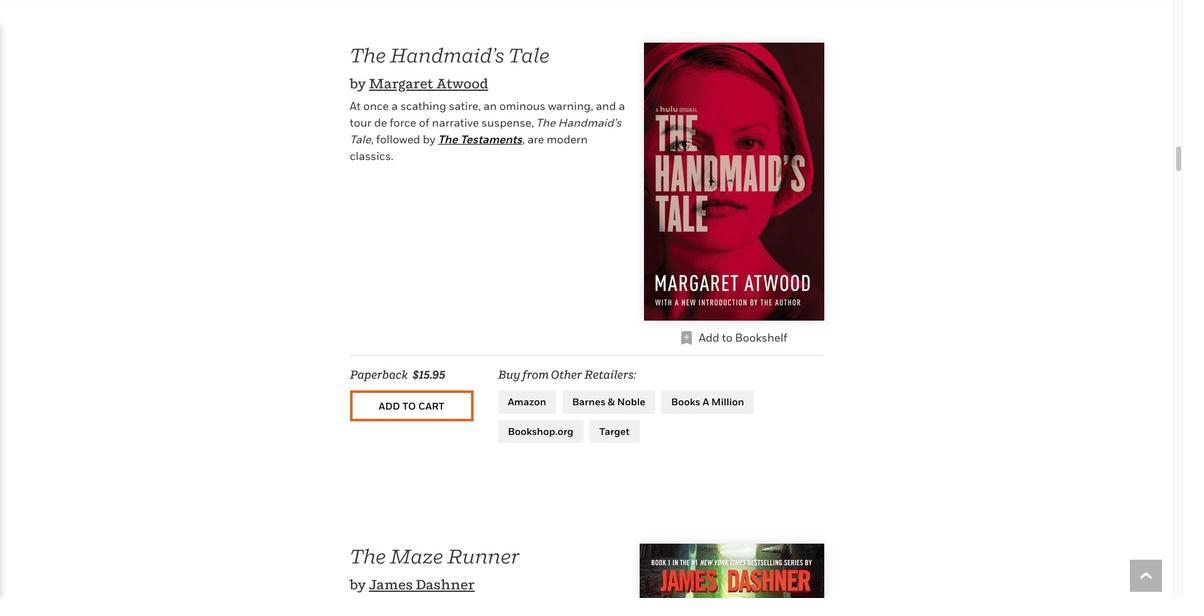 Task type: locate. For each thing, give the bounding box(es) containing it.
add down paperback $15.95
[[379, 400, 400, 412]]

followed
[[376, 133, 421, 146]]

to left bookshelf
[[722, 331, 733, 344]]

warning,
[[548, 100, 594, 113]]

an
[[484, 100, 497, 113]]

barnes
[[573, 396, 606, 408]]

1 horizontal spatial handmaid's
[[558, 116, 622, 129]]

the up james
[[350, 545, 386, 568]]

0 horizontal spatial a
[[392, 100, 398, 113]]

1 horizontal spatial ,
[[523, 133, 525, 146]]

by up at
[[350, 75, 366, 91]]

to left cart
[[403, 400, 416, 412]]

, for are
[[523, 133, 525, 146]]

classics.
[[350, 150, 394, 163]]

and
[[596, 100, 616, 113]]

bookshelf
[[736, 331, 788, 344]]

narrative
[[432, 116, 479, 129]]

0 horizontal spatial add
[[379, 400, 400, 412]]

2 the handmaid's tale from the top
[[350, 116, 622, 146]]

1 , from the left
[[371, 133, 374, 146]]

1 horizontal spatial tale
[[509, 43, 550, 67]]

a right and
[[619, 100, 625, 113]]

0 horizontal spatial to
[[403, 400, 416, 412]]

0 vertical spatial by
[[350, 75, 366, 91]]

retailers:
[[585, 368, 636, 381]]

paperback $15.95
[[350, 368, 446, 381]]

atwood
[[436, 75, 488, 91]]

are
[[528, 133, 544, 146]]

2 , from the left
[[523, 133, 525, 146]]

1 horizontal spatial add
[[699, 331, 720, 344]]

to inside button
[[403, 400, 416, 412]]

target link
[[590, 420, 640, 443]]

, followed by the testaments
[[371, 133, 523, 146]]

from
[[523, 368, 549, 381]]

, left are
[[523, 133, 525, 146]]

add left bookshelf
[[699, 331, 720, 344]]

tale
[[509, 43, 550, 67], [350, 133, 371, 146]]

the handmaid's tale link
[[350, 43, 550, 67]]

the up are
[[536, 116, 556, 129]]

the handmaid's tale
[[350, 43, 550, 67], [350, 116, 622, 146]]

tale up ominous
[[509, 43, 550, 67]]

handmaid's down and
[[558, 116, 622, 129]]

buy from other retailers:
[[498, 368, 636, 381]]

0 vertical spatial to
[[722, 331, 733, 344]]

1 vertical spatial to
[[403, 400, 416, 412]]

0 horizontal spatial tale
[[350, 133, 371, 146]]

a
[[392, 100, 398, 113], [619, 100, 625, 113]]

modern
[[547, 133, 588, 146]]

add to bookshelf
[[699, 331, 788, 344]]

the down narrative
[[438, 133, 458, 146]]

million
[[712, 396, 745, 408]]

at
[[350, 100, 361, 113]]

,
[[371, 133, 374, 146], [523, 133, 525, 146]]

buy
[[498, 368, 521, 381]]

1 the handmaid's tale from the top
[[350, 43, 550, 67]]

force
[[390, 116, 417, 129]]

handmaid's up atwood
[[390, 43, 505, 67]]

1 horizontal spatial to
[[722, 331, 733, 344]]

margaret
[[369, 75, 434, 91]]

amazon
[[508, 396, 547, 408]]

0 vertical spatial handmaid's
[[390, 43, 505, 67]]

1 vertical spatial handmaid's
[[558, 116, 622, 129]]

1 vertical spatial the handmaid's tale
[[350, 116, 622, 146]]

, up classics.
[[371, 133, 374, 146]]

, inside , are modern classics.
[[523, 133, 525, 146]]

to
[[722, 331, 733, 344], [403, 400, 416, 412]]

by
[[350, 75, 366, 91], [423, 133, 436, 146], [350, 576, 366, 592]]

add for add to bookshelf
[[699, 331, 720, 344]]

1 horizontal spatial a
[[619, 100, 625, 113]]

by for maze
[[350, 576, 366, 592]]

a right once at the top left of the page
[[392, 100, 398, 113]]

once
[[364, 100, 389, 113]]

a
[[703, 396, 709, 408]]

cart
[[419, 400, 445, 412]]

runner
[[447, 545, 520, 568]]

1 a from the left
[[392, 100, 398, 113]]

2 vertical spatial by
[[350, 576, 366, 592]]

the maze runner (maze runner, book one) book cover picture image
[[640, 544, 825, 598]]

barnes & noble
[[573, 396, 646, 408]]

add for add to cart
[[379, 400, 400, 412]]

the maze runner
[[350, 545, 520, 568]]

tale down tour
[[350, 133, 371, 146]]

handmaid's
[[390, 43, 505, 67], [558, 116, 622, 129]]

2 a from the left
[[619, 100, 625, 113]]

0 vertical spatial add
[[699, 331, 720, 344]]

add
[[699, 331, 720, 344], [379, 400, 400, 412]]

1 vertical spatial tale
[[350, 133, 371, 146]]

by left james
[[350, 576, 366, 592]]

1 vertical spatial add
[[379, 400, 400, 412]]

0 horizontal spatial ,
[[371, 133, 374, 146]]

suspense,
[[482, 116, 534, 129]]

noble
[[618, 396, 646, 408]]

by margaret atwood
[[350, 75, 488, 91]]

the
[[350, 43, 386, 67], [536, 116, 556, 129], [438, 133, 458, 146], [350, 545, 386, 568]]

add inside button
[[379, 400, 400, 412]]

by down of
[[423, 133, 436, 146]]

, for followed
[[371, 133, 374, 146]]

0 vertical spatial the handmaid's tale
[[350, 43, 550, 67]]



Task type: vqa. For each thing, say whether or not it's contained in the screenshot.
narrative
yes



Task type: describe. For each thing, give the bounding box(es) containing it.
satire,
[[449, 100, 481, 113]]

add to cart
[[379, 400, 445, 412]]

, are modern classics.
[[350, 133, 588, 163]]

0 horizontal spatial handmaid's
[[390, 43, 505, 67]]

bookshop.org
[[508, 425, 574, 437]]

dashner
[[416, 576, 475, 592]]

other
[[551, 368, 583, 381]]

james
[[369, 576, 413, 592]]

to for cart
[[403, 400, 416, 412]]

books a million link
[[662, 391, 755, 414]]

by james dashner
[[350, 576, 475, 592]]

the handmaid's tale (movie tie-in) book cover picture image
[[644, 43, 825, 321]]

the maze runner link
[[350, 545, 520, 568]]

the up the margaret
[[350, 43, 386, 67]]

0 vertical spatial tale
[[509, 43, 550, 67]]

the testaments link
[[438, 133, 523, 146]]

barnes & noble link
[[563, 391, 656, 414]]

maze
[[390, 545, 444, 568]]

to for bookshelf
[[722, 331, 733, 344]]

of
[[419, 116, 430, 129]]

$15.95
[[413, 368, 446, 381]]

books a million
[[672, 396, 745, 408]]

add to cart button
[[350, 391, 474, 421]]

books
[[672, 396, 701, 408]]

bookshop.org link
[[498, 420, 584, 443]]

de
[[374, 116, 387, 129]]

scathing
[[401, 100, 447, 113]]

1 vertical spatial by
[[423, 133, 436, 146]]

amazon link
[[498, 391, 556, 414]]

by for handmaid's
[[350, 75, 366, 91]]

tour
[[350, 116, 372, 129]]

margaret atwood link
[[369, 75, 488, 91]]

target
[[600, 425, 630, 437]]

james dashner link
[[369, 576, 475, 592]]

ominous
[[500, 100, 546, 113]]

testaments
[[461, 133, 523, 146]]

handmaid's inside the handmaid's tale
[[558, 116, 622, 129]]

tale inside the handmaid's tale
[[350, 133, 371, 146]]

&
[[608, 396, 615, 408]]

paperback
[[350, 368, 408, 381]]

at once a scathing satire, an ominous warning, and a tour de force of narrative suspense,
[[350, 100, 625, 129]]



